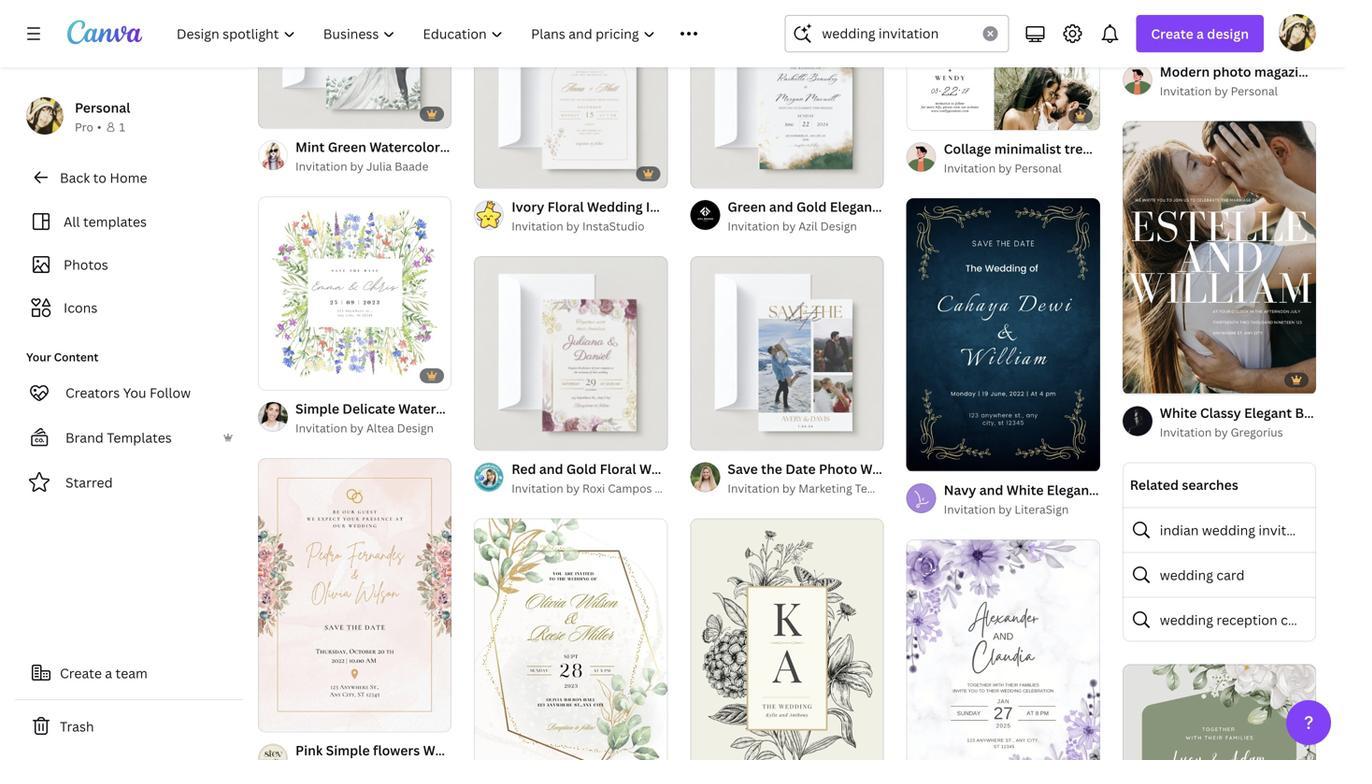 Task type: describe. For each thing, give the bounding box(es) containing it.
content
[[54, 349, 99, 365]]

mint green watercolor wedding invitation image
[[258, 0, 452, 128]]

0 horizontal spatial templates
[[107, 429, 172, 447]]

1 for ivory
[[487, 166, 493, 180]]

red and gold floral wedding invitation image
[[474, 256, 668, 450]]

wedding card link
[[1123, 552, 1317, 597]]

invitation
[[1259, 521, 1319, 539]]

invitation by altea design
[[296, 421, 434, 436]]

searches
[[1183, 476, 1239, 494]]

diseñadora
[[669, 481, 731, 496]]

pink simple flowers wedding invitation
[[296, 741, 544, 759]]

modern photo magazine cover calligraphy save the date wedding invitation card image
[[1123, 0, 1317, 53]]

home
[[110, 169, 147, 187]]

design inside "green and gold elegant wedding invitation invitation by azil design"
[[821, 219, 857, 234]]

follow
[[150, 384, 191, 402]]

save the date photo wedding card invitation by marketing templates co.
[[728, 460, 950, 496]]

indian wedding invitation link
[[1123, 507, 1319, 552]]

create for create a design
[[1152, 25, 1194, 43]]

green and gold elegant wedding invitation image
[[691, 0, 884, 188]]

wedding reception cards link
[[1123, 597, 1317, 642]]

your content
[[26, 349, 99, 365]]

by inside save the date photo wedding card invitation by marketing templates co.
[[783, 481, 796, 496]]

by inside ivory floral wedding invitation invitation by instastudio
[[566, 219, 580, 234]]

2 for ivory floral wedding invitation
[[508, 166, 514, 180]]

roxi
[[583, 481, 605, 496]]

co.
[[914, 481, 931, 496]]

create for create a team
[[60, 664, 102, 682]]

card
[[920, 460, 950, 478]]

trash
[[60, 718, 94, 736]]

save
[[728, 460, 758, 478]]

of for save the date photo wedding card
[[712, 428, 722, 442]]

pink
[[296, 741, 323, 759]]

invitation inside save the date photo wedding card invitation by marketing templates co.
[[728, 481, 780, 496]]

ivory
[[512, 198, 545, 216]]

simple delicate watercolor flowers save the date wedding invitation image
[[258, 196, 452, 390]]

green inside mint green watercolor wedding invitation invitation by julia baade
[[328, 138, 367, 156]]

invitation by julia baade link
[[296, 157, 452, 176]]

mint green watercolor wedding invitation link
[[296, 137, 564, 157]]

mint
[[296, 138, 325, 156]]

pink simple flowers wedding invitation image
[[258, 459, 452, 732]]

gráfica
[[733, 481, 772, 496]]

cards
[[1281, 611, 1316, 629]]

brand templates
[[65, 429, 172, 447]]

photos link
[[26, 247, 232, 282]]

trash link
[[15, 708, 243, 745]]

all templates
[[64, 213, 147, 231]]

your
[[26, 349, 51, 365]]

green inside "green and gold elegant wedding invitation invitation by azil design"
[[728, 198, 767, 216]]

purple minimalist floral the wedding invitation - portrait image
[[907, 540, 1101, 760]]

date
[[786, 460, 816, 478]]

flowers
[[373, 741, 420, 759]]

green and gold elegant wedding invitation link
[[728, 197, 1002, 217]]

Search search field
[[822, 16, 972, 51]]

related
[[1131, 476, 1179, 494]]

ivory floral wedding invitation invitation by instastudio
[[512, 198, 708, 234]]

back to home link
[[15, 159, 243, 196]]

creators you follow link
[[15, 374, 243, 412]]

navy and white elegant wedding invitation portrait image
[[907, 198, 1101, 471]]

creators
[[65, 384, 120, 402]]

green and gold elegant wedding invitation invitation by azil design
[[728, 198, 1002, 234]]

create a team button
[[15, 655, 243, 692]]

floral inside ivory floral wedding invitation invitation by instastudio
[[548, 198, 584, 216]]

1 of 2 link for mint green watercolor wedding invitation
[[258, 0, 452, 128]]

campos
[[608, 481, 652, 496]]

by inside "green and gold elegant wedding invitation invitation by azil design"
[[783, 219, 796, 234]]

baade
[[395, 159, 429, 174]]

2 for mint green watercolor wedding invitation
[[292, 106, 298, 120]]

by inside red and gold floral wedding invitation invitation by roxi campos 💫 diseñadora gráfica
[[566, 481, 580, 496]]

invitation by literasign
[[944, 502, 1069, 517]]

mint green watercolor wedding invitation invitation by julia baade
[[296, 138, 564, 174]]

creators you follow
[[65, 384, 191, 402]]

to
[[93, 169, 107, 187]]

save the date photo wedding card link
[[728, 459, 950, 479]]

wedding inside "green and gold elegant wedding invitation invitation by azil design"
[[881, 198, 937, 216]]

1 vertical spatial invitation by personal
[[944, 160, 1062, 176]]

card
[[1217, 566, 1245, 584]]

starred
[[65, 474, 113, 491]]

brand
[[65, 429, 104, 447]]

templates
[[83, 213, 147, 231]]

save the date photo wedding card image
[[691, 256, 884, 450]]

invitation by marketing templates co. link
[[728, 479, 931, 498]]

altea
[[366, 421, 394, 436]]

ivory floral wedding invitation image
[[474, 0, 668, 188]]

brand templates link
[[15, 419, 243, 456]]

white classy elegant big photo wedding invitation image
[[1123, 121, 1317, 394]]

invitation by instastudio link
[[512, 217, 668, 236]]



Task type: locate. For each thing, give the bounding box(es) containing it.
1 horizontal spatial invitation by personal link
[[1160, 82, 1317, 100]]

1 horizontal spatial floral
[[600, 460, 637, 478]]

elegant
[[830, 198, 878, 216]]

pro •
[[75, 119, 102, 135]]

invitation by gregorius link
[[1160, 423, 1317, 442]]

back to home
[[60, 169, 147, 187]]

•
[[97, 119, 102, 135]]

create left design
[[1152, 25, 1194, 43]]

invitation by azil design link
[[728, 217, 884, 236]]

1 for red
[[487, 428, 493, 442]]

wedding for wedding reception cards
[[1160, 611, 1214, 629]]

red and gold floral wedding invitation link
[[512, 459, 760, 479]]

create a design
[[1152, 25, 1249, 43]]

wedding reception cards
[[1160, 611, 1316, 629]]

wedding up co.
[[861, 460, 917, 478]]

a inside dropdown button
[[1197, 25, 1205, 43]]

gold
[[797, 198, 827, 216], [567, 460, 597, 478]]

a left design
[[1197, 25, 1205, 43]]

1 of 2 link for ivory floral wedding invitation
[[474, 0, 668, 188]]

a for design
[[1197, 25, 1205, 43]]

templates inside save the date photo wedding card invitation by marketing templates co.
[[855, 481, 911, 496]]

1 of 2 link for red and gold floral wedding invitation
[[474, 256, 668, 450]]

0 horizontal spatial green
[[328, 138, 367, 156]]

invitation by roxi campos 💫 diseñadora gráfica link
[[512, 479, 772, 498]]

and inside "green and gold elegant wedding invitation invitation by azil design"
[[770, 198, 794, 216]]

1 vertical spatial and
[[539, 460, 564, 478]]

invitation by altea design link
[[296, 419, 452, 438]]

invitation by gregorius
[[1160, 424, 1284, 440]]

team
[[116, 664, 148, 682]]

2 for red and gold floral wedding invitation
[[508, 428, 514, 442]]

all
[[64, 213, 80, 231]]

and for green
[[770, 198, 794, 216]]

design down elegant
[[821, 219, 857, 234]]

green up 'invitation by azil design' link
[[728, 198, 767, 216]]

2 horizontal spatial personal
[[1231, 83, 1279, 98]]

0 vertical spatial invitation by personal link
[[1160, 82, 1317, 100]]

0 horizontal spatial invitation by personal link
[[944, 159, 1101, 178]]

gold up 'azil'
[[797, 198, 827, 216]]

julia
[[366, 159, 392, 174]]

1 vertical spatial create
[[60, 664, 102, 682]]

1 of 2 link for save the date photo wedding card
[[691, 256, 884, 450]]

create inside button
[[60, 664, 102, 682]]

0 vertical spatial floral
[[548, 198, 584, 216]]

1
[[271, 106, 277, 120], [119, 119, 125, 135], [704, 166, 709, 180], [487, 166, 493, 180], [704, 428, 709, 442], [487, 428, 493, 442]]

1 horizontal spatial gold
[[797, 198, 827, 216]]

gold inside "green and gold elegant wedding invitation invitation by azil design"
[[797, 198, 827, 216]]

icons link
[[26, 290, 232, 325]]

wedding right "flowers"
[[423, 741, 479, 759]]

simple
[[326, 741, 370, 759]]

wedding up 💫
[[640, 460, 695, 478]]

of for ivory floral wedding invitation
[[495, 166, 506, 180]]

indian
[[1160, 521, 1199, 539]]

by
[[1215, 83, 1229, 98], [350, 159, 364, 174], [999, 160, 1012, 176], [783, 219, 796, 234], [566, 219, 580, 234], [350, 421, 364, 436], [1215, 424, 1229, 440], [783, 481, 796, 496], [566, 481, 580, 496], [999, 502, 1012, 517]]

1 of 2 for save the date photo wedding card
[[704, 428, 730, 442]]

top level navigation element
[[165, 15, 740, 52], [165, 15, 740, 52]]

0 vertical spatial a
[[1197, 25, 1205, 43]]

hydrangea and lily vintage wedding invitation (portrait) image
[[691, 518, 884, 760]]

0 vertical spatial gold
[[797, 198, 827, 216]]

a left team
[[105, 664, 112, 682]]

1 horizontal spatial personal
[[1015, 160, 1062, 176]]

1 horizontal spatial green
[[728, 198, 767, 216]]

gold for elegant
[[797, 198, 827, 216]]

templates left co.
[[855, 481, 911, 496]]

green
[[328, 138, 367, 156], [728, 198, 767, 216]]

wedding right elegant
[[881, 198, 937, 216]]

related searches
[[1131, 476, 1239, 494]]

templates down you
[[107, 429, 172, 447]]

gold up roxi
[[567, 460, 597, 478]]

wedding left card
[[1160, 566, 1214, 584]]

create
[[1152, 25, 1194, 43], [60, 664, 102, 682]]

wedding inside mint green watercolor wedding invitation invitation by julia baade
[[443, 138, 499, 156]]

wedding
[[443, 138, 499, 156], [881, 198, 937, 216], [587, 198, 643, 216], [861, 460, 917, 478], [640, 460, 695, 478], [423, 741, 479, 759]]

templates
[[107, 429, 172, 447], [855, 481, 911, 496]]

invitation
[[1160, 83, 1212, 98], [502, 138, 564, 156], [296, 159, 347, 174], [944, 160, 996, 176], [940, 198, 1002, 216], [646, 198, 708, 216], [728, 219, 780, 234], [512, 219, 564, 234], [296, 421, 347, 436], [1160, 424, 1212, 440], [699, 460, 760, 478], [728, 481, 780, 496], [512, 481, 564, 496], [944, 502, 996, 517], [482, 741, 544, 759]]

pro
[[75, 119, 93, 135]]

design
[[821, 219, 857, 234], [397, 421, 434, 436]]

1 vertical spatial templates
[[855, 481, 911, 496]]

0 vertical spatial and
[[770, 198, 794, 216]]

0 horizontal spatial design
[[397, 421, 434, 436]]

1 for mint
[[271, 106, 277, 120]]

a for team
[[105, 664, 112, 682]]

1 vertical spatial a
[[105, 664, 112, 682]]

1 for save
[[704, 428, 709, 442]]

create inside dropdown button
[[1152, 25, 1194, 43]]

indian wedding invitation
[[1160, 521, 1319, 539]]

1 vertical spatial green
[[728, 198, 767, 216]]

0 vertical spatial design
[[821, 219, 857, 234]]

collage minimalist trendy photo white neat save the date wedding invitation card image
[[907, 0, 1101, 130]]

1 horizontal spatial and
[[770, 198, 794, 216]]

photo
[[819, 460, 858, 478]]

you
[[123, 384, 146, 402]]

None search field
[[785, 15, 1009, 52]]

wedding down wedding card
[[1160, 611, 1214, 629]]

1 horizontal spatial design
[[821, 219, 857, 234]]

0 vertical spatial templates
[[107, 429, 172, 447]]

the
[[761, 460, 783, 478]]

1 vertical spatial wedding
[[1160, 566, 1214, 584]]

personal
[[1231, 83, 1279, 98], [75, 99, 130, 116], [1015, 160, 1062, 176]]

design
[[1208, 25, 1249, 43]]

invitation by literasign link
[[944, 501, 1101, 519]]

photos
[[64, 256, 108, 274]]

wedding card
[[1160, 566, 1245, 584]]

and up 'invitation by azil design' link
[[770, 198, 794, 216]]

1 horizontal spatial invitation by personal
[[1160, 83, 1279, 98]]

0 vertical spatial wedding
[[1203, 521, 1256, 539]]

a
[[1197, 25, 1205, 43], [105, 664, 112, 682]]

0 horizontal spatial and
[[539, 460, 564, 478]]

1 of 2 link
[[258, 0, 452, 128], [474, 0, 668, 188], [691, 0, 884, 188], [691, 256, 884, 450], [474, 256, 668, 450]]

watercolor
[[370, 138, 440, 156]]

1 vertical spatial floral
[[600, 460, 637, 478]]

1 of 2 for ivory floral wedding invitation
[[487, 166, 514, 180]]

1 vertical spatial invitation by personal link
[[944, 159, 1101, 178]]

floral up "invitation by instastudio" link
[[548, 198, 584, 216]]

0 horizontal spatial invitation by personal
[[944, 160, 1062, 176]]

and inside red and gold floral wedding invitation invitation by roxi campos 💫 diseñadora gráfica
[[539, 460, 564, 478]]

wedding inside ivory floral wedding invitation invitation by instastudio
[[587, 198, 643, 216]]

floral inside red and gold floral wedding invitation invitation by roxi campos 💫 diseñadora gráfica
[[600, 460, 637, 478]]

personal for right invitation by personal link
[[1231, 83, 1279, 98]]

invitation by personal link
[[1160, 82, 1317, 100], [944, 159, 1101, 178]]

1 horizontal spatial create
[[1152, 25, 1194, 43]]

2 for save the date photo wedding card
[[724, 428, 730, 442]]

all templates link
[[26, 204, 232, 239]]

wedding for wedding card
[[1160, 566, 1214, 584]]

wedding up card
[[1203, 521, 1256, 539]]

floral
[[548, 198, 584, 216], [600, 460, 637, 478]]

wedding up the instastudio at left top
[[587, 198, 643, 216]]

azil
[[799, 219, 818, 234]]

0 vertical spatial invitation by personal
[[1160, 83, 1279, 98]]

gold inside red and gold floral wedding invitation invitation by roxi campos 💫 diseñadora gráfica
[[567, 460, 597, 478]]

wedding inside 'link'
[[1160, 611, 1214, 629]]

and for red
[[539, 460, 564, 478]]

💫
[[655, 481, 666, 496]]

of for mint green watercolor wedding invitation
[[279, 106, 290, 120]]

stephanie aranda image
[[1279, 14, 1317, 51]]

create a design button
[[1137, 15, 1264, 52]]

of for red and gold floral wedding invitation
[[495, 428, 506, 442]]

1 of 2 for red and gold floral wedding invitation
[[487, 428, 514, 442]]

invitation by personal
[[1160, 83, 1279, 98], [944, 160, 1062, 176]]

0 horizontal spatial a
[[105, 664, 112, 682]]

gold for floral
[[567, 460, 597, 478]]

1 horizontal spatial templates
[[855, 481, 911, 496]]

red and gold floral wedding invitation invitation by roxi campos 💫 diseñadora gráfica
[[512, 460, 772, 496]]

0 horizontal spatial create
[[60, 664, 102, 682]]

0 horizontal spatial floral
[[548, 198, 584, 216]]

marketing
[[799, 481, 853, 496]]

gold luxury wedding invitation image
[[474, 519, 668, 760]]

instastudio
[[583, 219, 645, 234]]

wedding inside red and gold floral wedding invitation invitation by roxi campos 💫 diseñadora gráfica
[[640, 460, 695, 478]]

gregorius
[[1231, 424, 1284, 440]]

reception
[[1217, 611, 1278, 629]]

starred link
[[15, 464, 243, 501]]

green sage white floral wedding invitation image
[[1123, 664, 1317, 760]]

1 of 2 for mint green watercolor wedding invitation
[[271, 106, 298, 120]]

2 vertical spatial wedding
[[1160, 611, 1214, 629]]

red
[[512, 460, 536, 478]]

icons
[[64, 299, 98, 317]]

1 vertical spatial design
[[397, 421, 434, 436]]

create a team
[[60, 664, 148, 682]]

1 horizontal spatial a
[[1197, 25, 1205, 43]]

wedding right watercolor
[[443, 138, 499, 156]]

pink simple flowers wedding invitation link
[[296, 740, 544, 760]]

0 horizontal spatial gold
[[567, 460, 597, 478]]

literasign
[[1015, 502, 1069, 517]]

2
[[292, 106, 298, 120], [724, 166, 730, 180], [508, 166, 514, 180], [724, 428, 730, 442], [508, 428, 514, 442]]

ivory floral wedding invitation link
[[512, 197, 708, 217]]

create left team
[[60, 664, 102, 682]]

floral up the campos
[[600, 460, 637, 478]]

by inside mint green watercolor wedding invitation invitation by julia baade
[[350, 159, 364, 174]]

green up invitation by julia baade link
[[328, 138, 367, 156]]

personal for left invitation by personal link
[[1015, 160, 1062, 176]]

design right 'altea'
[[397, 421, 434, 436]]

0 vertical spatial green
[[328, 138, 367, 156]]

0 vertical spatial create
[[1152, 25, 1194, 43]]

1 vertical spatial gold
[[567, 460, 597, 478]]

0 horizontal spatial personal
[[75, 99, 130, 116]]

and right the red
[[539, 460, 564, 478]]

wedding inside save the date photo wedding card invitation by marketing templates co.
[[861, 460, 917, 478]]

back
[[60, 169, 90, 187]]

a inside button
[[105, 664, 112, 682]]



Task type: vqa. For each thing, say whether or not it's contained in the screenshot.
design - illustration portfolio website in white  black  light experimental style group
no



